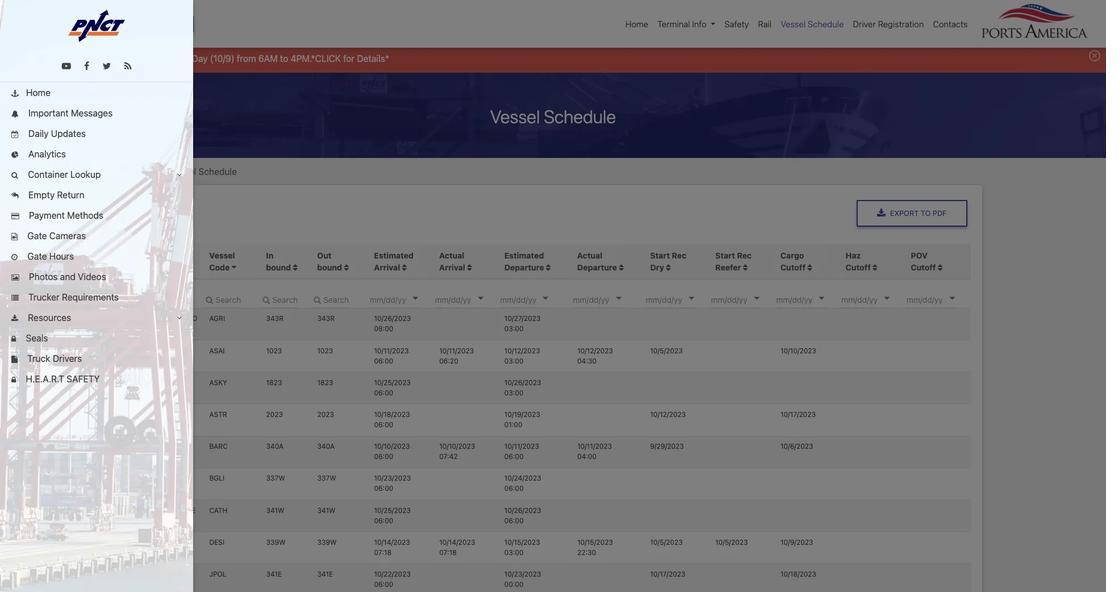 Task type: locate. For each thing, give the bounding box(es) containing it.
10/14/2023
[[374, 538, 410, 547], [440, 538, 475, 547]]

1 1823 from the left
[[266, 379, 282, 387]]

1 horizontal spatial 10/15/2023
[[578, 538, 613, 547]]

0 horizontal spatial 341e
[[266, 570, 282, 579]]

2 2023 from the left
[[317, 410, 334, 419]]

1 rec from the left
[[672, 251, 687, 260]]

cutoff for haz
[[846, 262, 871, 272]]

cutoff down cargo on the top of the page
[[781, 262, 806, 272]]

10/11/2023 06:00 down 08:00
[[374, 347, 409, 365]]

sky
[[176, 379, 189, 387]]

2 vertical spatial atlantic
[[141, 410, 174, 419]]

1 horizontal spatial cutoff
[[846, 262, 871, 272]]

06:00 up 10/23/2023 06:00
[[374, 453, 394, 461]]

angle down image for container lookup
[[177, 172, 182, 179]]

0 vertical spatial schedule
[[808, 19, 844, 29]]

10/23/2023 for 06:00
[[374, 474, 411, 483]]

2023
[[266, 410, 283, 419], [317, 410, 334, 419]]

None field
[[136, 291, 173, 308], [204, 291, 242, 308], [261, 291, 298, 308], [312, 291, 350, 308], [136, 291, 173, 308], [204, 291, 242, 308], [261, 291, 298, 308], [312, 291, 350, 308]]

2 horizontal spatial 10/10/2023
[[781, 347, 817, 355]]

1 horizontal spatial estimated
[[505, 251, 544, 260]]

10/26/2023 for 03:00
[[505, 379, 542, 387]]

2 vertical spatial schedule
[[199, 166, 237, 177]]

1 343r from the left
[[266, 315, 284, 323]]

1023
[[266, 347, 282, 355], [317, 347, 333, 355]]

departure for estimated
[[505, 262, 545, 272]]

1 03:00 from the top
[[505, 325, 524, 333]]

2 343r from the left
[[317, 315, 335, 323]]

10/26/2023 down 10/24/2023 06:00
[[505, 506, 542, 515]]

1 horizontal spatial 10/12/2023
[[578, 347, 613, 355]]

truck drivers link
[[0, 348, 193, 369]]

atlantic for atlantic sail
[[141, 347, 174, 355]]

1 horizontal spatial 341w
[[317, 506, 336, 515]]

cutoff down 'pov'
[[911, 262, 937, 272]]

1 341w from the left
[[266, 506, 285, 515]]

reefer
[[716, 262, 742, 272]]

updates
[[51, 128, 86, 139]]

10/10/2023 for 10/10/2023 06:00
[[374, 442, 410, 451]]

1 arrival from the left
[[374, 262, 400, 272]]

cutoff down haz
[[846, 262, 871, 272]]

2 estimated from the left
[[505, 251, 544, 260]]

cath
[[209, 506, 228, 515]]

1 atlantic from the top
[[141, 347, 174, 355]]

06:20
[[440, 357, 459, 365]]

10/12/2023 for 04:30
[[578, 347, 613, 355]]

1 horizontal spatial start
[[716, 251, 736, 260]]

10/25/2023 06:00 for 1823
[[374, 379, 411, 397]]

rec up reefer
[[738, 251, 752, 260]]

anchor image
[[11, 90, 19, 98]]

0 horizontal spatial actual
[[440, 251, 465, 260]]

2 1023 from the left
[[317, 347, 333, 355]]

youtube play image
[[62, 61, 71, 70]]

10/18/2023 for 10/18/2023
[[781, 570, 817, 579]]

0 horizontal spatial estimated
[[374, 251, 414, 260]]

0 vertical spatial gate
[[27, 231, 47, 241]]

1 horizontal spatial 2023
[[317, 410, 334, 419]]

drivers
[[53, 354, 82, 364]]

3 cutoff from the left
[[911, 262, 937, 272]]

0 vertical spatial home
[[626, 19, 649, 29]]

bell image
[[11, 111, 19, 118]]

0 vertical spatial home link
[[621, 13, 653, 35]]

home link
[[621, 13, 653, 35], [0, 82, 193, 103], [133, 166, 158, 177]]

1 angle down image from the top
[[177, 172, 182, 179]]

rec left start rec reefer on the right top of the page
[[672, 251, 687, 260]]

1 horizontal spatial 1823
[[317, 379, 333, 387]]

credit card image
[[11, 213, 19, 220]]

0 horizontal spatial 343r
[[266, 315, 284, 323]]

06:00 inside '10/18/2023 06:00'
[[374, 421, 394, 429]]

1 vertical spatial gate
[[27, 251, 47, 261]]

10/26/2023 down 10/12/2023 03:00
[[505, 379, 542, 387]]

0 horizontal spatial 10/14/2023
[[374, 538, 410, 547]]

dry
[[651, 262, 665, 272]]

0 horizontal spatial vessel schedule
[[170, 166, 237, 177]]

on
[[135, 53, 146, 63]]

msc up "vi"
[[141, 506, 156, 515]]

06:00 up '10/10/2023 06:00'
[[374, 421, 394, 429]]

1 gate from the top
[[27, 231, 47, 241]]

0 horizontal spatial 10/23/2023
[[374, 474, 411, 483]]

2 vertical spatial home
[[133, 166, 158, 177]]

close image
[[1090, 50, 1101, 62]]

msc up barcelona
[[141, 442, 156, 451]]

4 msc from the top
[[141, 538, 156, 547]]

actual for actual departure
[[578, 251, 603, 260]]

1 horizontal spatial 337w
[[317, 474, 336, 483]]

libra
[[156, 570, 175, 579]]

337w
[[266, 474, 285, 483], [317, 474, 336, 483]]

10/17/2023
[[781, 410, 816, 419], [651, 570, 686, 579]]

2 arrival from the left
[[440, 262, 466, 272]]

10/25/2023 up '10/18/2023 06:00'
[[374, 379, 411, 387]]

1 horizontal spatial 10/18/2023
[[781, 570, 817, 579]]

2 horizontal spatial vessel schedule
[[781, 19, 844, 29]]

4 03:00 from the top
[[505, 548, 524, 557]]

06:00 up '10/18/2023 06:00'
[[374, 389, 394, 397]]

07:18
[[374, 548, 392, 557], [440, 548, 457, 557]]

03:00 inside 10/26/2023 03:00
[[505, 389, 524, 397]]

1 vertical spatial 10/25/2023
[[374, 506, 411, 515]]

06:00 inside '10/10/2023 06:00'
[[374, 453, 394, 461]]

2 vertical spatial 10/26/2023
[[505, 506, 542, 515]]

2 07:18 from the left
[[440, 548, 457, 557]]

10/23/2023
[[374, 474, 411, 483], [505, 570, 542, 579]]

msc inside the msc barcelona
[[141, 442, 156, 451]]

atlantic for atlantic sky
[[141, 379, 174, 387]]

search image
[[11, 172, 18, 180]]

start inside start rec dry
[[651, 251, 670, 260]]

start up dry
[[651, 251, 670, 260]]

1 horizontal spatial 340a
[[317, 442, 335, 451]]

lock image
[[11, 377, 16, 384]]

2 10/25/2023 from the top
[[374, 506, 411, 515]]

atlantic left "star"
[[141, 410, 174, 419]]

06:00 down 10/24/2023
[[505, 485, 524, 493]]

asky
[[209, 379, 227, 387]]

truck
[[27, 354, 50, 364]]

0 horizontal spatial 10/12/2023
[[505, 347, 540, 355]]

pnct will be open on columbus day (10/9) from 6am to 4pm.*click for details* alert
[[0, 42, 1107, 73]]

bound inside in bound
[[266, 262, 291, 272]]

reply all image
[[11, 193, 19, 200]]

desiree
[[158, 538, 186, 547]]

06:00 inside 10/23/2023 06:00
[[374, 485, 394, 493]]

msc desiree
[[141, 538, 186, 547]]

1 horizontal spatial 339w
[[317, 538, 337, 547]]

0 horizontal spatial 1023
[[266, 347, 282, 355]]

jpo
[[141, 570, 154, 579]]

2 start from the left
[[716, 251, 736, 260]]

pnct will be open on columbus day (10/9) from 6am to 4pm.*click for details*
[[58, 53, 389, 63]]

1 341e from the left
[[266, 570, 282, 579]]

0 vertical spatial 10/23/2023
[[374, 474, 411, 483]]

arrival for actual arrival
[[440, 262, 466, 272]]

arrival inside estimated arrival
[[374, 262, 400, 272]]

03:00 for 10/15/2023 03:00
[[505, 548, 524, 557]]

10/12/2023 up 04:30
[[578, 347, 613, 355]]

0 vertical spatial 10/18/2023
[[374, 410, 410, 419]]

10/5/2023 for 10/12/2023
[[651, 347, 683, 355]]

0 horizontal spatial 10/10/2023
[[374, 442, 410, 451]]

03:00 up the 10/19/2023
[[505, 389, 524, 397]]

facebook image
[[84, 61, 89, 70]]

06:00 down '10/10/2023 06:00'
[[374, 485, 394, 493]]

0 horizontal spatial 10/18/2023
[[374, 410, 410, 419]]

1 actual from the left
[[440, 251, 465, 260]]

0 vertical spatial 10/25/2023 06:00
[[374, 379, 411, 397]]

10/24/2023
[[505, 474, 542, 483]]

1 horizontal spatial 10/10/2023
[[440, 442, 475, 451]]

06:00 up 10/15/2023 03:00
[[505, 517, 524, 525]]

10/15/2023 down 10/26/2023 06:00 on the left of the page
[[505, 538, 541, 547]]

0 horizontal spatial bound
[[266, 262, 291, 272]]

seals link
[[0, 328, 193, 348]]

06:00 down 08:00
[[374, 357, 394, 365]]

2 gate from the top
[[27, 251, 47, 261]]

1 vertical spatial 10/17/2023
[[651, 570, 686, 579]]

2 atlantic from the top
[[141, 379, 174, 387]]

06:00 for 10/11/2023 06:00
[[374, 453, 394, 461]]

1 10/25/2023 from the top
[[374, 379, 411, 387]]

0 horizontal spatial 1823
[[266, 379, 282, 387]]

10/15/2023 for 03:00
[[505, 538, 541, 547]]

msc down "vi"
[[141, 538, 156, 547]]

10/18/2023 down 10/9/2023
[[781, 570, 817, 579]]

0 horizontal spatial 10/17/2023
[[651, 570, 686, 579]]

1 horizontal spatial 1023
[[317, 347, 333, 355]]

2 horizontal spatial 10/12/2023
[[651, 410, 686, 419]]

1 vertical spatial 10/11/2023 06:00
[[505, 442, 539, 461]]

1 horizontal spatial home
[[133, 166, 158, 177]]

6am
[[259, 53, 278, 63]]

cameras
[[49, 231, 86, 241]]

calendar check o image
[[11, 131, 19, 139]]

06:00
[[374, 357, 394, 365], [374, 389, 394, 397], [374, 421, 394, 429], [374, 453, 394, 461], [505, 453, 524, 461], [374, 485, 394, 493], [505, 485, 524, 493], [374, 517, 394, 525], [505, 517, 524, 525], [374, 580, 394, 589]]

1 start from the left
[[651, 251, 670, 260]]

from
[[237, 53, 256, 63]]

1 estimated from the left
[[374, 251, 414, 260]]

atlantic
[[141, 347, 174, 355], [141, 379, 174, 387], [141, 410, 174, 419]]

0 vertical spatial 10/26/2023
[[374, 315, 411, 323]]

h.e.a.r.t safety
[[23, 374, 100, 384]]

list image
[[11, 295, 19, 302]]

2 horizontal spatial schedule
[[808, 19, 844, 29]]

2 341e from the left
[[317, 570, 333, 579]]

start inside start rec reefer
[[716, 251, 736, 260]]

h.e.a.r.t safety link
[[0, 369, 193, 389]]

06:00 inside 10/22/2023 06:00
[[374, 580, 394, 589]]

bound inside out bound
[[317, 262, 342, 272]]

10/5/2023 for 10/15/2023
[[651, 538, 683, 547]]

1 horizontal spatial bound
[[317, 262, 342, 272]]

2 msc from the top
[[141, 442, 156, 451]]

1 msc from the top
[[141, 315, 156, 323]]

2 337w from the left
[[317, 474, 336, 483]]

0 horizontal spatial 341w
[[266, 506, 285, 515]]

home
[[626, 19, 649, 29], [26, 88, 51, 98], [133, 166, 158, 177]]

in
[[266, 251, 274, 260]]

343r
[[266, 315, 284, 323], [317, 315, 335, 323]]

03:00 inside 10/15/2023 03:00
[[505, 548, 524, 557]]

(10/9)
[[210, 53, 235, 63]]

10/23/2023 down '10/10/2023 06:00'
[[374, 474, 411, 483]]

atlantic left sail
[[141, 347, 174, 355]]

0 horizontal spatial arrival
[[374, 262, 400, 272]]

desi
[[209, 538, 225, 547]]

msc left agrigento
[[141, 315, 156, 323]]

9/29/2023
[[651, 442, 684, 451]]

schedule
[[808, 19, 844, 29], [544, 106, 616, 127], [199, 166, 237, 177]]

1 horizontal spatial 10/14/2023 07:18
[[440, 538, 475, 557]]

angle down image for resources
[[177, 315, 182, 322]]

angle down image inside resources 'link'
[[177, 315, 182, 322]]

rec
[[672, 251, 687, 260], [738, 251, 752, 260]]

gate up photos
[[27, 251, 47, 261]]

1 vertical spatial schedule
[[544, 106, 616, 127]]

10/11/2023 up 06:20
[[440, 347, 474, 355]]

rec for start rec reefer
[[738, 251, 752, 260]]

msc for msc desiree
[[141, 538, 156, 547]]

0 horizontal spatial 10/15/2023
[[505, 538, 541, 547]]

empty
[[28, 190, 55, 200]]

2 03:00 from the top
[[505, 357, 524, 365]]

0 horizontal spatial schedule
[[199, 166, 237, 177]]

2 10/25/2023 06:00 from the top
[[374, 506, 411, 525]]

1823
[[266, 379, 282, 387], [317, 379, 333, 387]]

1 07:18 from the left
[[374, 548, 392, 557]]

msc for msc barcelona
[[141, 442, 156, 451]]

important messages link
[[0, 103, 193, 123]]

2 angle down image from the top
[[177, 315, 182, 322]]

1 vertical spatial angle down image
[[177, 315, 182, 322]]

start for dry
[[651, 251, 670, 260]]

1 horizontal spatial 10/14/2023
[[440, 538, 475, 547]]

0 vertical spatial angle down image
[[177, 172, 182, 179]]

3 msc from the top
[[141, 506, 156, 515]]

1 horizontal spatial 10/11/2023 06:00
[[505, 442, 539, 461]]

arrival for estimated arrival
[[374, 262, 400, 272]]

start up reefer
[[716, 251, 736, 260]]

10/24/2023 06:00
[[505, 474, 542, 493]]

1 horizontal spatial 341e
[[317, 570, 333, 579]]

10/10/2023 for 10/10/2023 07:42
[[440, 442, 475, 451]]

10/23/2023 up 00:00
[[505, 570, 542, 579]]

rec inside start rec dry
[[672, 251, 687, 260]]

03:00 inside 10/12/2023 03:00
[[505, 357, 524, 365]]

0 horizontal spatial rec
[[672, 251, 687, 260]]

trucker requirements
[[26, 292, 119, 302]]

gate inside 'link'
[[27, 251, 47, 261]]

06:00 for 10/26/2023 06:00
[[374, 517, 394, 525]]

2 10/14/2023 07:18 from the left
[[440, 538, 475, 557]]

container lookup link
[[0, 164, 193, 185]]

0 horizontal spatial 337w
[[266, 474, 285, 483]]

1 vertical spatial 10/26/2023
[[505, 379, 542, 387]]

10/26/2023 up 08:00
[[374, 315, 411, 323]]

0 horizontal spatial cutoff
[[781, 262, 806, 272]]

angle down image
[[177, 172, 182, 179], [177, 315, 182, 322]]

0 horizontal spatial 10/14/2023 07:18
[[374, 538, 410, 557]]

0 horizontal spatial departure
[[505, 262, 545, 272]]

departure for actual
[[578, 262, 617, 272]]

videos
[[78, 272, 106, 282]]

2 10/14/2023 from the left
[[440, 538, 475, 547]]

06:00 down 10/22/2023
[[374, 580, 394, 589]]

03:00 inside 10/27/2023 03:00
[[505, 325, 524, 333]]

1 cutoff from the left
[[781, 262, 806, 272]]

daily updates
[[26, 128, 86, 139]]

to
[[280, 53, 288, 63]]

bound for out
[[317, 262, 342, 272]]

bound down in
[[266, 262, 291, 272]]

2 horizontal spatial home
[[626, 19, 649, 29]]

0 horizontal spatial 340a
[[266, 442, 284, 451]]

gate for gate hours
[[27, 251, 47, 261]]

1 horizontal spatial actual
[[578, 251, 603, 260]]

10/11/2023 06:00 up 10/24/2023
[[505, 442, 539, 461]]

1 vertical spatial home
[[26, 88, 51, 98]]

1 horizontal spatial 07:18
[[440, 548, 457, 557]]

analytics
[[26, 149, 66, 159]]

resources link
[[0, 308, 193, 328]]

0 vertical spatial 10/17/2023
[[781, 410, 816, 419]]

haz cutoff
[[846, 251, 871, 272]]

rec inside start rec reefer
[[738, 251, 752, 260]]

10/26/2023 for 08:00
[[374, 315, 411, 323]]

bound for in
[[266, 262, 291, 272]]

1 bound from the left
[[266, 262, 291, 272]]

1 horizontal spatial 343r
[[317, 315, 335, 323]]

2 horizontal spatial cutoff
[[911, 262, 937, 272]]

sail
[[176, 347, 191, 355]]

1 vertical spatial home link
[[0, 82, 193, 103]]

download image
[[878, 209, 886, 218]]

2 cutoff from the left
[[846, 262, 871, 272]]

0 horizontal spatial 07:18
[[374, 548, 392, 557]]

0 horizontal spatial start
[[651, 251, 670, 260]]

actual inside 'actual departure'
[[578, 251, 603, 260]]

2 rec from the left
[[738, 251, 752, 260]]

03:00 up 10/26/2023 03:00
[[505, 357, 524, 365]]

atlantic left the sky
[[141, 379, 174, 387]]

1 vertical spatial 10/18/2023
[[781, 570, 817, 579]]

3 03:00 from the top
[[505, 389, 524, 397]]

bound down out
[[317, 262, 342, 272]]

asai
[[209, 347, 225, 355]]

10/15/2023 up 22:30
[[578, 538, 613, 547]]

home link for daily updates link
[[0, 82, 193, 103]]

03:00 down 10/27/2023
[[505, 325, 524, 333]]

0 horizontal spatial 10/11/2023 06:00
[[374, 347, 409, 365]]

1 horizontal spatial rec
[[738, 251, 752, 260]]

start for reefer
[[716, 251, 736, 260]]

10/12/2023 down 10/27/2023 03:00
[[505, 347, 540, 355]]

1 horizontal spatial arrival
[[440, 262, 466, 272]]

estimated departure
[[505, 251, 545, 272]]

06:00 for 10/24/2023 06:00
[[374, 485, 394, 493]]

0 vertical spatial 10/25/2023
[[374, 379, 411, 387]]

10/22/2023 06:00
[[374, 570, 411, 589]]

0 horizontal spatial 2023
[[266, 410, 283, 419]]

h.e.a.r.t
[[26, 374, 64, 384]]

10/25/2023 down 10/23/2023 06:00
[[374, 506, 411, 515]]

gate down payment
[[27, 231, 47, 241]]

start
[[651, 251, 670, 260], [716, 251, 736, 260]]

2 bound from the left
[[317, 262, 342, 272]]

2 actual from the left
[[578, 251, 603, 260]]

1 vertical spatial 10/25/2023 06:00
[[374, 506, 411, 525]]

estimated
[[374, 251, 414, 260], [505, 251, 544, 260]]

1 horizontal spatial departure
[[578, 262, 617, 272]]

06:00 down 10/23/2023 06:00
[[374, 517, 394, 525]]

atlantic star
[[141, 410, 193, 419]]

2 departure from the left
[[578, 262, 617, 272]]

estimated inside estimated departure
[[505, 251, 544, 260]]

1 vertical spatial 10/23/2023
[[505, 570, 542, 579]]

msc for msc catherine vi
[[141, 506, 156, 515]]

cutoff for pov
[[911, 262, 937, 272]]

0 vertical spatial atlantic
[[141, 347, 174, 355]]

03:00
[[505, 325, 524, 333], [505, 357, 524, 365], [505, 389, 524, 397], [505, 548, 524, 557]]

photo image
[[11, 275, 19, 282]]

10/12/2023 up '9/29/2023'
[[651, 410, 686, 419]]

1 10/15/2023 from the left
[[505, 538, 541, 547]]

10/25/2023 06:00 for 341w
[[374, 506, 411, 525]]

10/18/2023 up '10/10/2023 06:00'
[[374, 410, 410, 419]]

1 10/25/2023 06:00 from the top
[[374, 379, 411, 397]]

methods
[[67, 210, 103, 221]]

3 atlantic from the top
[[141, 410, 174, 419]]

06:00 inside 10/24/2023 06:00
[[505, 485, 524, 493]]

out
[[317, 251, 332, 260]]

0 horizontal spatial 339w
[[266, 538, 286, 547]]

10/18/2023 for 10/18/2023 06:00
[[374, 410, 410, 419]]

10/25/2023 06:00 up '10/18/2023 06:00'
[[374, 379, 411, 397]]

1 horizontal spatial 10/23/2023
[[505, 570, 542, 579]]

06:00 for 10/26/2023 03:00
[[374, 389, 394, 397]]

1 horizontal spatial vessel schedule
[[491, 106, 616, 127]]

angle down image inside container lookup link
[[177, 172, 182, 179]]

03:00 up "10/23/2023 00:00" on the bottom left
[[505, 548, 524, 557]]

10/25/2023 06:00 down 10/23/2023 06:00
[[374, 506, 411, 525]]

cutoff for cargo
[[781, 262, 806, 272]]

10/10/2023 for 10/10/2023
[[781, 347, 817, 355]]

gate cameras link
[[0, 226, 193, 246]]

1 vertical spatial vessel schedule
[[491, 106, 616, 127]]

cargo cutoff
[[781, 251, 806, 272]]

10/23/2023 for 00:00
[[505, 570, 542, 579]]

departure
[[505, 262, 545, 272], [578, 262, 617, 272]]

open
[[112, 53, 133, 63]]

2 10/15/2023 from the left
[[578, 538, 613, 547]]

1 vertical spatial atlantic
[[141, 379, 174, 387]]

actual inside actual arrival
[[440, 251, 465, 260]]

1 339w from the left
[[266, 538, 286, 547]]

1 departure from the left
[[505, 262, 545, 272]]

be
[[99, 53, 110, 63]]

safety
[[67, 374, 100, 384]]

msc inside msc catherine vi
[[141, 506, 156, 515]]



Task type: vqa. For each thing, say whether or not it's contained in the screenshot.
the bottommost Home
yes



Task type: describe. For each thing, give the bounding box(es) containing it.
catherine
[[158, 506, 196, 515]]

08:00
[[374, 325, 394, 333]]

gate for gate cameras
[[27, 231, 47, 241]]

and
[[60, 272, 76, 282]]

payment methods
[[27, 210, 103, 221]]

analytics link
[[0, 144, 193, 164]]

bigli
[[141, 474, 158, 483]]

jpol
[[209, 570, 227, 579]]

contacts link
[[929, 13, 973, 35]]

06:00 inside 10/26/2023 06:00
[[505, 517, 524, 525]]

00:00
[[505, 580, 524, 589]]

10/15/2023 for 22:30
[[578, 538, 613, 547]]

06:00 up 10/24/2023
[[505, 453, 524, 461]]

home link for safety link
[[621, 13, 653, 35]]

important messages
[[26, 108, 113, 118]]

container lookup
[[26, 169, 101, 180]]

2 340a from the left
[[317, 442, 335, 451]]

rss image
[[124, 61, 132, 70]]

10/11/2023 up 04:00
[[578, 442, 612, 451]]

vi
[[141, 517, 147, 525]]

actual arrival
[[440, 251, 466, 272]]

gate cameras
[[25, 231, 86, 241]]

vessel code
[[209, 251, 235, 272]]

estimated arrival
[[374, 251, 414, 272]]

10/26/2023 for 06:00
[[505, 506, 542, 515]]

10/11/2023 down 08:00
[[374, 347, 409, 355]]

photos and videos link
[[0, 267, 193, 287]]

06:00 for 10/12/2023 03:00
[[374, 357, 394, 365]]

1 10/14/2023 from the left
[[374, 538, 410, 547]]

2 vertical spatial vessel schedule
[[170, 166, 237, 177]]

0 horizontal spatial home
[[26, 88, 51, 98]]

clock o image
[[11, 254, 18, 261]]

03:00 for 10/26/2023 03:00
[[505, 389, 524, 397]]

10/9/2023
[[781, 538, 814, 547]]

1 horizontal spatial 10/17/2023
[[781, 410, 816, 419]]

important
[[28, 108, 69, 118]]

10/19/2023
[[505, 410, 541, 419]]

03:00 for 10/12/2023 03:00
[[505, 357, 524, 365]]

details*
[[357, 53, 389, 63]]

03:00 for 10/27/2023 03:00
[[505, 325, 524, 333]]

rail
[[759, 19, 772, 29]]

haz
[[846, 251, 861, 260]]

4pm.*click
[[291, 53, 341, 63]]

10/25/2023 for 341w
[[374, 506, 411, 515]]

estimated for arrival
[[374, 251, 414, 260]]

1 2023 from the left
[[266, 410, 283, 419]]

contacts
[[934, 19, 968, 29]]

10/12/2023 04:30
[[578, 347, 613, 365]]

name
[[141, 262, 164, 272]]

lock image
[[11, 336, 16, 343]]

seals
[[23, 333, 48, 343]]

gate hours
[[25, 251, 74, 261]]

1 1023 from the left
[[266, 347, 282, 355]]

container
[[28, 169, 68, 180]]

payment methods link
[[0, 205, 193, 226]]

resources
[[26, 313, 71, 323]]

10/18/2023 06:00
[[374, 410, 410, 429]]

pie chart image
[[11, 152, 19, 159]]

rec for start rec dry
[[672, 251, 687, 260]]

requirements
[[62, 292, 119, 302]]

actual for actual arrival
[[440, 251, 465, 260]]

trucker requirements link
[[0, 287, 193, 308]]

04:00
[[578, 453, 597, 461]]

2 1823 from the left
[[317, 379, 333, 387]]

pnct will be open on columbus day (10/9) from 6am to 4pm.*click for details* link
[[58, 51, 389, 65]]

return
[[57, 190, 84, 200]]

1 10/14/2023 07:18 from the left
[[374, 538, 410, 557]]

file image
[[11, 356, 18, 364]]

10/19/2023 01:00
[[505, 410, 541, 429]]

pnct
[[58, 53, 81, 63]]

download image
[[11, 316, 18, 323]]

hours
[[49, 251, 74, 261]]

0 vertical spatial 10/11/2023 06:00
[[374, 347, 409, 365]]

10/12/2023 for 03:00
[[505, 347, 540, 355]]

day
[[192, 53, 208, 63]]

messages
[[71, 108, 113, 118]]

daily updates link
[[0, 123, 193, 144]]

registration
[[879, 19, 925, 29]]

10/26/2023 06:00
[[505, 506, 542, 525]]

10/25/2023 for 1823
[[374, 379, 411, 387]]

06:00 for 10/23/2023 00:00
[[374, 580, 394, 589]]

gate hours link
[[0, 246, 193, 267]]

10/26/2023 03:00
[[505, 379, 542, 397]]

atlantic sky
[[141, 379, 189, 387]]

columbus
[[148, 53, 190, 63]]

0 vertical spatial vessel schedule
[[781, 19, 844, 29]]

msc for msc agrigento
[[141, 315, 156, 323]]

will
[[84, 53, 97, 63]]

07:42
[[440, 453, 458, 461]]

out bound
[[317, 251, 344, 272]]

1 horizontal spatial schedule
[[544, 106, 616, 127]]

10/12/2023 03:00
[[505, 347, 540, 365]]

in bound
[[266, 251, 293, 272]]

1 340a from the left
[[266, 442, 284, 451]]

atlantic for atlantic star
[[141, 410, 174, 419]]

agri
[[209, 315, 225, 323]]

msc barcelona
[[141, 442, 182, 461]]

safety
[[725, 19, 749, 29]]

agrigento
[[158, 315, 197, 323]]

empty return
[[26, 190, 84, 200]]

pov
[[911, 251, 928, 260]]

start rec reefer
[[716, 251, 752, 272]]

10/22/2023
[[374, 570, 411, 579]]

rail link
[[754, 13, 777, 35]]

10/11/2023 down 01:00
[[505, 442, 539, 451]]

06:00 for 10/19/2023 01:00
[[374, 421, 394, 429]]

04:30
[[578, 357, 597, 365]]

truck drivers
[[25, 354, 82, 364]]

estimated for departure
[[505, 251, 544, 260]]

msc agrigento
[[141, 315, 197, 323]]

1 337w from the left
[[266, 474, 285, 483]]

photos
[[29, 272, 58, 282]]

2 341w from the left
[[317, 506, 336, 515]]

file movie o image
[[11, 234, 18, 241]]

01:00
[[505, 421, 523, 429]]

driver registration
[[854, 19, 925, 29]]

jpo libra
[[141, 570, 175, 579]]

twitter image
[[103, 61, 111, 70]]

2 339w from the left
[[317, 538, 337, 547]]

10/23/2023 00:00
[[505, 570, 542, 589]]

22:30
[[578, 548, 596, 557]]

barc
[[209, 442, 228, 451]]

2 vertical spatial home link
[[133, 166, 158, 177]]

barcelona
[[141, 453, 182, 461]]

for
[[343, 53, 355, 63]]

vessel schedule link
[[777, 13, 849, 35]]

star
[[176, 410, 193, 419]]



